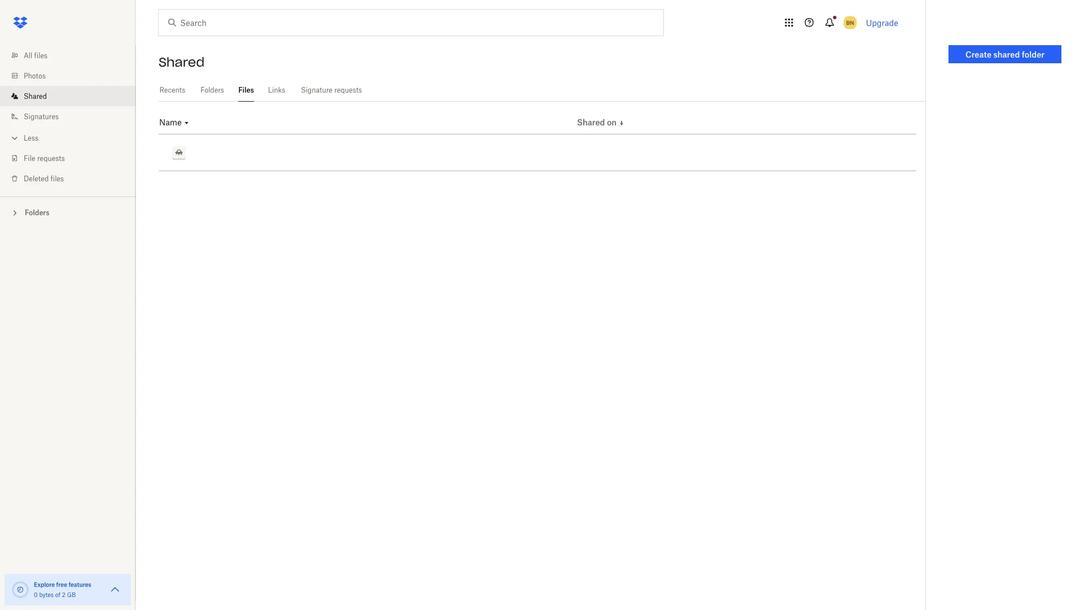 Task type: describe. For each thing, give the bounding box(es) containing it.
Search in folder "Dropbox" text field
[[180, 16, 641, 29]]

photos link
[[9, 66, 136, 86]]

create shared folder
[[966, 49, 1045, 59]]

all files link
[[9, 45, 136, 66]]

create
[[966, 49, 992, 59]]

files for deleted files
[[51, 174, 64, 183]]

links
[[268, 86, 285, 94]]

signature
[[301, 86, 333, 94]]

folders button
[[0, 204, 136, 221]]

files for all files
[[34, 51, 48, 60]]

files link
[[238, 79, 254, 100]]

file requests link
[[9, 148, 136, 168]]

signature requests
[[301, 86, 362, 94]]

requests for file requests
[[37, 154, 65, 162]]

bytes
[[39, 591, 54, 598]]

shared on
[[577, 117, 617, 127]]

file
[[24, 154, 35, 162]]

less
[[24, 134, 38, 142]]

free
[[56, 581, 67, 588]]

shared link
[[9, 86, 136, 106]]

deleted
[[24, 174, 49, 183]]

list containing all files
[[0, 38, 136, 197]]

bn button
[[841, 14, 860, 32]]

gb
[[67, 591, 76, 598]]

signatures link
[[9, 106, 136, 127]]

folders inside button
[[25, 208, 49, 217]]

0
[[34, 591, 38, 598]]

template stateless image
[[619, 120, 625, 126]]

shared
[[994, 49, 1020, 59]]

explore free features 0 bytes of 2 gb
[[34, 581, 91, 598]]

deleted files link
[[9, 168, 136, 189]]

tab list containing recents
[[159, 79, 926, 102]]

features
[[69, 581, 91, 588]]

all files
[[24, 51, 48, 60]]

name button
[[159, 117, 190, 128]]

less image
[[9, 132, 20, 144]]

upgrade link
[[866, 18, 899, 27]]

deleted files
[[24, 174, 64, 183]]



Task type: vqa. For each thing, say whether or not it's contained in the screenshot.
Import from Google Drive
no



Task type: locate. For each thing, give the bounding box(es) containing it.
shared left on
[[577, 117, 605, 127]]

dropbox image
[[9, 11, 32, 34]]

explore
[[34, 581, 55, 588]]

requests
[[335, 86, 362, 94], [37, 154, 65, 162]]

2
[[62, 591, 65, 598]]

files
[[239, 86, 254, 94]]

signature requests link
[[299, 79, 364, 100]]

0 horizontal spatial files
[[34, 51, 48, 60]]

all
[[24, 51, 32, 60]]

shared inside popup button
[[577, 117, 605, 127]]

shared up recents link in the top left of the page
[[159, 54, 205, 70]]

signatures
[[24, 112, 59, 121]]

folders inside tab list
[[201, 86, 224, 94]]

shared inside 'link'
[[24, 92, 47, 100]]

1 horizontal spatial requests
[[335, 86, 362, 94]]

photos
[[24, 71, 46, 80]]

2 horizontal spatial shared
[[577, 117, 605, 127]]

folders left files
[[201, 86, 224, 94]]

list
[[0, 38, 136, 197]]

0 horizontal spatial shared
[[24, 92, 47, 100]]

upgrade
[[866, 18, 899, 27]]

1 horizontal spatial shared
[[159, 54, 205, 70]]

0 vertical spatial files
[[34, 51, 48, 60]]

folders
[[201, 86, 224, 94], [25, 208, 49, 217]]

shared down photos
[[24, 92, 47, 100]]

files
[[34, 51, 48, 60], [51, 174, 64, 183]]

name
[[159, 117, 182, 127]]

tab list
[[159, 79, 926, 102]]

1 vertical spatial folders
[[25, 208, 49, 217]]

requests inside tab list
[[335, 86, 362, 94]]

folders down deleted
[[25, 208, 49, 217]]

0 vertical spatial folders
[[201, 86, 224, 94]]

template stateless image
[[183, 120, 190, 126]]

0 vertical spatial requests
[[335, 86, 362, 94]]

on
[[607, 117, 617, 127]]

recents link
[[159, 79, 186, 100]]

requests for signature requests
[[335, 86, 362, 94]]

1 vertical spatial requests
[[37, 154, 65, 162]]

1 vertical spatial shared
[[24, 92, 47, 100]]

links link
[[268, 79, 286, 100]]

shared list item
[[0, 86, 136, 106]]

1 horizontal spatial files
[[51, 174, 64, 183]]

0 horizontal spatial folders
[[25, 208, 49, 217]]

2 vertical spatial shared
[[577, 117, 605, 127]]

1 vertical spatial files
[[51, 174, 64, 183]]

bn
[[847, 19, 854, 26]]

files right all
[[34, 51, 48, 60]]

shared on button
[[577, 117, 625, 128]]

0 vertical spatial shared
[[159, 54, 205, 70]]

requests right file
[[37, 154, 65, 162]]

1 horizontal spatial folders
[[201, 86, 224, 94]]

file requests
[[24, 154, 65, 162]]

requests right signature
[[335, 86, 362, 94]]

quota usage element
[[11, 581, 29, 599]]

folders link
[[200, 79, 225, 100]]

files right deleted
[[51, 174, 64, 183]]

create shared folder button
[[949, 45, 1062, 63]]

shared
[[159, 54, 205, 70], [24, 92, 47, 100], [577, 117, 605, 127]]

folder
[[1022, 49, 1045, 59]]

recents
[[160, 86, 185, 94]]

0 horizontal spatial requests
[[37, 154, 65, 162]]

of
[[55, 591, 60, 598]]



